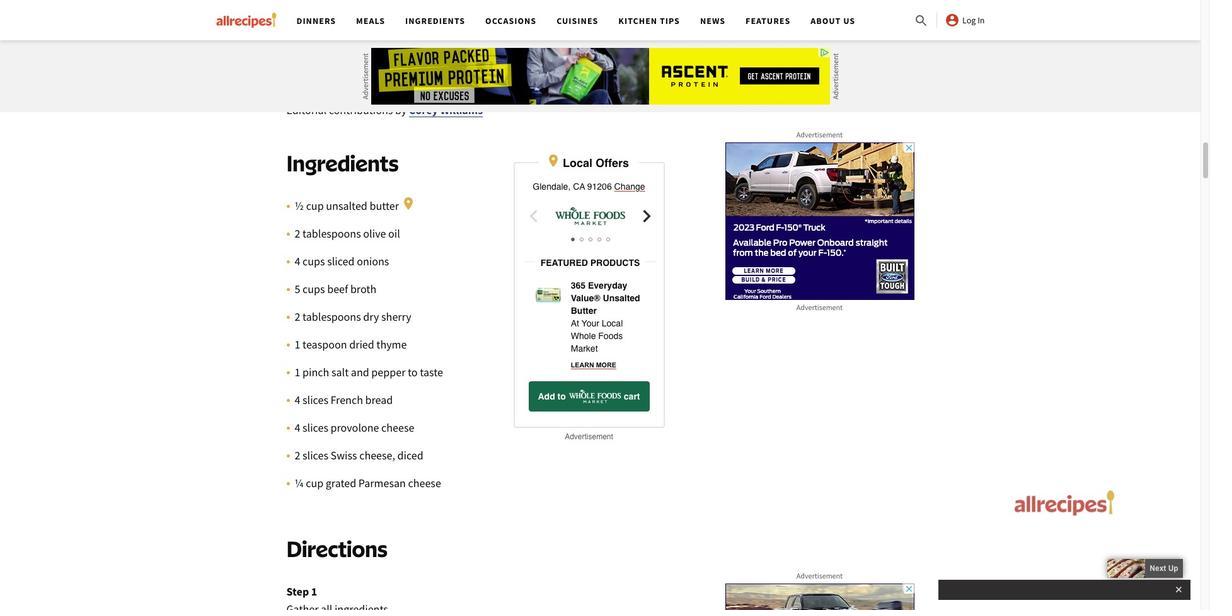 Task type: locate. For each thing, give the bounding box(es) containing it.
cup for ¼
[[306, 476, 324, 490]]

glendale,
[[533, 181, 571, 191]]

butter
[[370, 198, 399, 213]]

tablespoons for dry sherry
[[303, 309, 361, 324]]

1 cup from the top
[[306, 198, 324, 213]]

ired0103
[[544, 57, 589, 72]]

1 left pinch
[[295, 365, 300, 379]]

0 vertical spatial local
[[563, 156, 593, 169]]

1 2 from the top
[[295, 226, 300, 241]]

olive
[[363, 226, 386, 241]]

cup right ¼
[[306, 476, 324, 490]]

williams
[[440, 103, 483, 117]]

teaspoon
[[303, 337, 347, 352]]

2 4 from the top
[[295, 393, 300, 407]]

local up foods
[[602, 318, 623, 328]]

2 1 from the top
[[295, 365, 300, 379]]

"i
[[594, 57, 602, 72]]

1 vertical spatial i
[[413, 57, 416, 72]]

i left did
[[408, 40, 411, 54]]

i
[[408, 40, 411, 54], [413, 57, 416, 72]]

features
[[746, 15, 791, 26]]

ingredients
[[405, 15, 465, 26], [287, 149, 399, 176]]

local
[[563, 156, 593, 169], [602, 318, 623, 328]]

editorial
[[287, 103, 327, 117]]

cups
[[303, 254, 325, 268], [303, 282, 325, 296]]

learn
[[571, 361, 594, 369]]

4 up 5
[[295, 254, 300, 268]]

cheese up diced at left
[[382, 420, 415, 435]]

3 2 from the top
[[295, 448, 300, 463]]

swiss
[[331, 448, 357, 463]]

to
[[653, 57, 663, 72], [408, 365, 418, 379], [558, 391, 566, 401]]

2 2 from the top
[[295, 309, 300, 324]]

cups left the sliced
[[303, 254, 325, 268]]

1 vertical spatial cup
[[306, 476, 324, 490]]

more
[[596, 361, 617, 369]]

1 for 1 teaspoon dried thyme
[[295, 337, 300, 352]]

2 vertical spatial 2
[[295, 448, 300, 463]]

2 vertical spatial 4
[[295, 420, 300, 435]]

and up wait
[[635, 40, 653, 54]]

2 cup from the top
[[306, 476, 324, 490]]

advertisement region
[[725, 0, 915, 54], [371, 48, 830, 105], [725, 142, 915, 300], [725, 584, 915, 610]]

up
[[1169, 564, 1179, 573]]

3 slices from the top
[[303, 448, 328, 463]]

broth
[[350, 282, 377, 296]]

next up
[[1150, 564, 1179, 573]]

1 vertical spatial to
[[408, 365, 418, 379]]

1 vertical spatial 1
[[295, 365, 300, 379]]

to right add
[[558, 391, 566, 401]]

cup right ½
[[306, 198, 324, 213]]

2 up ¼
[[295, 448, 300, 463]]

home image
[[216, 13, 276, 28]]

ired0103 link
[[544, 57, 589, 72]]

slices left "swiss"
[[303, 448, 328, 463]]

0 vertical spatial slices
[[303, 393, 328, 407]]

by
[[395, 103, 407, 117]]

glendale, ca 91206 change
[[533, 181, 645, 191]]

local inside at your local whole foods market
[[602, 318, 623, 328]]

ca
[[573, 181, 585, 191]]

2 slices from the top
[[303, 420, 328, 435]]

meals link
[[356, 15, 385, 26]]

local offers
[[563, 156, 629, 169]]

1 horizontal spatial local
[[602, 318, 623, 328]]

1 cups from the top
[[303, 254, 325, 268]]

and up it
[[311, 57, 329, 72]]

1 vertical spatial tablespoons
[[303, 309, 361, 324]]

2 for 2 slices swiss cheese, diced
[[295, 448, 300, 463]]

at your local whole foods market
[[571, 318, 623, 354]]

0 horizontal spatial to
[[408, 365, 418, 379]]

change
[[614, 181, 645, 191]]

1 1 from the top
[[295, 337, 300, 352]]

tablespoons
[[303, 226, 361, 241], [303, 309, 361, 324]]

"this
[[287, 40, 311, 54]]

ingredients up unsalted
[[287, 149, 399, 176]]

cups right 5
[[303, 282, 325, 296]]

cups for 4
[[303, 254, 325, 268]]

0 horizontal spatial i
[[408, 40, 411, 54]]

editorial contributions by corey williams
[[287, 103, 483, 117]]

2 tablespoons dry sherry
[[295, 309, 412, 324]]

cheese down diced at left
[[408, 476, 441, 490]]

thyme
[[377, 337, 407, 352]]

2 horizontal spatial to
[[653, 57, 663, 72]]

1 tablespoons from the top
[[303, 226, 361, 241]]

was
[[339, 40, 358, 54]]

unsalted
[[603, 293, 640, 303]]

logo image
[[569, 387, 622, 406]]

soup
[[313, 40, 337, 54]]

1 horizontal spatial ingredients
[[405, 15, 465, 26]]

0 vertical spatial cup
[[306, 198, 324, 213]]

2 down ½
[[295, 226, 300, 241]]

market
[[571, 343, 598, 354]]

tablespoons for olive oil
[[303, 226, 361, 241]]

1
[[295, 337, 300, 352], [295, 365, 300, 379]]

cup
[[306, 198, 324, 213], [306, 476, 324, 490]]

1 vertical spatial cups
[[303, 282, 325, 296]]

0 vertical spatial ingredients
[[405, 15, 465, 26]]

4
[[295, 254, 300, 268], [295, 393, 300, 407], [295, 420, 300, 435]]

1 vertical spatial local
[[602, 318, 623, 328]]

tablespoons down "5 cups beef broth"
[[303, 309, 361, 324]]

0 vertical spatial 1
[[295, 337, 300, 352]]

kitchen
[[619, 15, 658, 26]]

in
[[978, 15, 985, 26]]

about
[[811, 15, 841, 26]]

0 horizontal spatial local
[[563, 156, 593, 169]]

account image
[[945, 13, 960, 28]]

featured products
[[538, 258, 643, 268]]

4 left french
[[295, 393, 300, 407]]

1 left 'teaspoon'
[[295, 337, 300, 352]]

search image
[[914, 13, 929, 28]]

0 vertical spatial 4
[[295, 254, 300, 268]]

. "i can't wait to make it again."
[[287, 57, 663, 89]]

slices for provolone cheese
[[303, 420, 328, 435]]

learn more
[[571, 361, 617, 369]]

to right wait
[[653, 57, 663, 72]]

ingredients up use
[[405, 15, 465, 26]]

1 vertical spatial 2
[[295, 309, 300, 324]]

tips
[[660, 15, 680, 26]]

1 vertical spatial cheese
[[408, 476, 441, 490]]

slices down pinch
[[303, 393, 328, 407]]

news link
[[700, 15, 726, 26]]

says
[[521, 57, 542, 72]]

4 down 4 slices french bread
[[295, 420, 300, 435]]

slices
[[303, 393, 328, 407], [303, 420, 328, 435], [303, 448, 328, 463]]

tablespoons up the sliced
[[303, 226, 361, 241]]

2 vertical spatial slices
[[303, 448, 328, 463]]

2 down 5
[[295, 309, 300, 324]]

1 vertical spatial 4
[[295, 393, 300, 407]]

diced
[[398, 448, 424, 463]]

taste
[[420, 365, 443, 379]]

unsalted
[[326, 198, 367, 213]]

3 4 from the top
[[295, 420, 300, 435]]

4 for 4 slices french bread
[[295, 393, 300, 407]]

to left taste
[[408, 365, 418, 379]]

5
[[295, 282, 300, 296]]

french
[[331, 393, 363, 407]]

2 cups from the top
[[303, 282, 325, 296]]

2
[[295, 226, 300, 241], [295, 309, 300, 324], [295, 448, 300, 463]]

1 slices from the top
[[303, 393, 328, 407]]

slices left provolone
[[303, 420, 328, 435]]

¼
[[295, 476, 304, 490]]

whole
[[571, 331, 596, 341]]

365
[[571, 280, 586, 290]]

1 4 from the top
[[295, 254, 300, 268]]

salt
[[332, 365, 349, 379]]

cheese
[[382, 420, 415, 435], [408, 476, 441, 490]]

5 cups beef broth
[[295, 282, 377, 296]]

navigation
[[287, 0, 914, 40]]

0 vertical spatial 2
[[295, 226, 300, 241]]

local up ca
[[563, 156, 593, 169]]

0 vertical spatial tablespoons
[[303, 226, 361, 241]]

2 vertical spatial to
[[558, 391, 566, 401]]

make
[[287, 75, 313, 89]]

dried
[[349, 337, 374, 352]]

oil
[[388, 226, 400, 241]]

0 vertical spatial cheese
[[382, 420, 415, 435]]

0 vertical spatial to
[[653, 57, 663, 72]]

advertisement
[[565, 432, 613, 441]]

1 vertical spatial slices
[[303, 420, 328, 435]]

of
[[520, 40, 530, 54]]

1 vertical spatial ingredients
[[287, 149, 399, 176]]

2 tablespoons from the top
[[303, 309, 361, 324]]

i down did
[[413, 57, 416, 72]]

1 horizontal spatial i
[[413, 57, 416, 72]]

0 vertical spatial cups
[[303, 254, 325, 268]]



Task type: describe. For each thing, give the bounding box(es) containing it.
sherry
[[381, 309, 412, 324]]

husband
[[348, 57, 390, 72]]

0 horizontal spatial ingredients
[[287, 149, 399, 176]]

cuisines
[[557, 15, 599, 26]]

your
[[582, 318, 600, 328]]

beef
[[327, 282, 348, 296]]

to inside . "i can't wait to make it again."
[[653, 57, 663, 72]]

learn more button
[[571, 361, 617, 369]]

products
[[591, 258, 640, 268]]

meals
[[356, 15, 385, 26]]

cart
[[624, 391, 640, 401]]

2 tablespoons olive oil
[[295, 226, 400, 241]]

it
[[315, 75, 322, 89]]

corey
[[409, 103, 438, 117]]

change button
[[614, 180, 645, 193]]

get
[[459, 57, 474, 72]]

did
[[413, 40, 429, 54]]

onions
[[357, 254, 389, 268]]

dinners
[[297, 15, 336, 26]]

2 slices swiss cheese, diced
[[295, 448, 424, 463]]

dry
[[363, 309, 379, 324]]

at
[[571, 318, 579, 328]]

use
[[431, 40, 447, 54]]

bread
[[365, 393, 393, 407]]

cuisines link
[[557, 15, 599, 26]]

cup for ½
[[306, 198, 324, 213]]

navigation containing dinners
[[287, 0, 914, 40]]

offers
[[596, 156, 629, 169]]

and right "salt"
[[351, 365, 369, 379]]

"this soup was excellent! i did use different kinds of onions(yellow, white, and red), and my husband and i couldn't get enough," says
[[287, 40, 653, 72]]

whole foods market logo image
[[546, 203, 635, 229]]

provolone
[[331, 420, 379, 435]]

kinds
[[493, 40, 518, 54]]

add to
[[538, 391, 566, 401]]

offer for 365 everyday value® unsalted butter image
[[532, 279, 566, 311]]

kitchen tips
[[619, 15, 680, 26]]

excellent!
[[360, 40, 406, 54]]

pepper
[[372, 365, 406, 379]]

featured
[[541, 258, 588, 268]]

add
[[538, 391, 555, 401]]

cups for 5
[[303, 282, 325, 296]]

white,
[[603, 40, 633, 54]]

1 for 1 pinch salt and pepper to taste
[[295, 365, 300, 379]]

parmesan
[[359, 476, 406, 490]]

dinners link
[[297, 15, 336, 26]]

us
[[844, 15, 856, 26]]

everyday
[[588, 280, 628, 290]]

contributions
[[329, 103, 393, 117]]

1 teaspoon dried thyme
[[295, 337, 407, 352]]

log
[[963, 15, 976, 26]]

4 for 4 slices provolone cheese
[[295, 420, 300, 435]]

onions(yellow,
[[532, 40, 601, 54]]

grated
[[326, 476, 356, 490]]

2 for 2 tablespoons olive oil
[[295, 226, 300, 241]]

4 slices french bread
[[295, 393, 393, 407]]

red),
[[287, 57, 309, 72]]

occasions
[[486, 15, 537, 26]]

occasions link
[[486, 15, 537, 26]]

cheese,
[[360, 448, 395, 463]]

log in
[[963, 15, 985, 26]]

kitchen tips link
[[619, 15, 680, 26]]

¼ cup grated parmesan cheese
[[295, 476, 441, 490]]

ingredients link
[[405, 15, 465, 26]]

my
[[331, 57, 346, 72]]

4 cups sliced onions
[[295, 254, 389, 268]]

news
[[700, 15, 726, 26]]

½
[[295, 198, 304, 213]]

1 horizontal spatial to
[[558, 391, 566, 401]]

365 everyday value® unsalted butter
[[571, 280, 640, 316]]

butter
[[571, 306, 597, 316]]

and down excellent!
[[392, 57, 410, 72]]

features link
[[746, 15, 791, 26]]

log in link
[[945, 13, 985, 28]]

ingredients inside navigation
[[405, 15, 465, 26]]

sliced
[[327, 254, 355, 268]]

0 vertical spatial i
[[408, 40, 411, 54]]

directions
[[287, 535, 388, 562]]

4 for 4 cups sliced onions
[[295, 254, 300, 268]]

couldn't
[[418, 57, 457, 72]]

2 for 2 tablespoons dry sherry
[[295, 309, 300, 324]]

can't
[[604, 57, 628, 72]]

pinch
[[303, 365, 329, 379]]

½ cup unsalted butter
[[295, 198, 399, 213]]

enough,"
[[477, 57, 519, 72]]

slices for french bread
[[303, 393, 328, 407]]

slices for swiss cheese, diced
[[303, 448, 328, 463]]

value®
[[571, 293, 601, 303]]

about us link
[[811, 15, 856, 26]]

foods
[[599, 331, 623, 341]]



Task type: vqa. For each thing, say whether or not it's contained in the screenshot.
Sliced
yes



